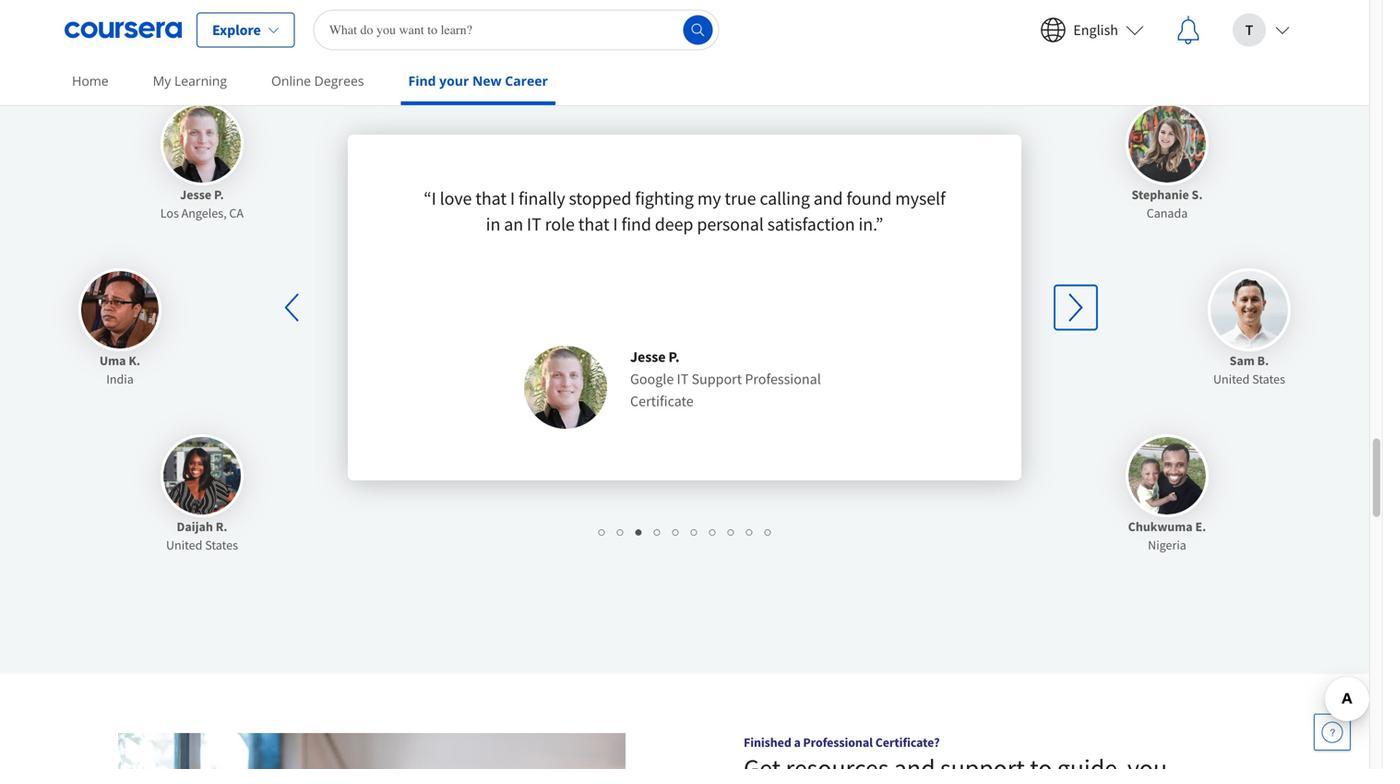 Task type: locate. For each thing, give the bounding box(es) containing it.
that
[[584, 21, 615, 44], [475, 187, 507, 210], [578, 213, 610, 236]]

states inside the daijah r. united states
[[205, 537, 238, 554]]

states inside the sam b. united states
[[1253, 371, 1286, 387]]

find
[[408, 72, 436, 90]]

s.
[[1192, 186, 1203, 203]]

p. inside jesse p. los angeles, ca
[[214, 186, 224, 203]]

1 vertical spatial it
[[677, 370, 689, 388]]

p. for it
[[669, 348, 680, 366]]

united down sam
[[1214, 371, 1250, 387]]

1 vertical spatial states
[[205, 537, 238, 554]]

1 horizontal spatial it
[[677, 370, 689, 388]]

go to next slide image
[[1055, 285, 1097, 330]]

p. up the angeles,
[[214, 186, 224, 203]]

true
[[725, 187, 756, 210]]

it
[[527, 213, 541, 236], [677, 370, 689, 388]]

0 horizontal spatial united
[[166, 537, 202, 554]]

states
[[1253, 371, 1286, 387], [205, 537, 238, 554]]

None search field
[[313, 10, 720, 50]]

0 vertical spatial it
[[527, 213, 541, 236]]

t
[[1246, 21, 1254, 39]]

i left find on the top left
[[613, 213, 618, 236]]

fighting
[[635, 187, 694, 210]]

explore button
[[197, 12, 295, 48]]

states for b.
[[1253, 371, 1286, 387]]

states down 'b.'
[[1253, 371, 1286, 387]]

0 vertical spatial states
[[1253, 371, 1286, 387]]

uma k. india
[[100, 352, 140, 387]]

that down stopped in the top of the page
[[578, 213, 610, 236]]

stephanie
[[1132, 186, 1189, 203]]

jesse p. google it support professional certificate
[[630, 348, 821, 411]]

p. for angeles,
[[214, 186, 224, 203]]

role
[[545, 213, 575, 236]]

satisfaction
[[767, 213, 855, 236]]

professional
[[745, 21, 839, 44], [745, 370, 821, 388], [803, 734, 873, 751]]

go to previous slide image
[[272, 285, 315, 330]]

0 vertical spatial p.
[[214, 186, 224, 203]]

it right an
[[527, 213, 541, 236]]

deep
[[655, 213, 693, 236]]

canada
[[1147, 205, 1188, 221]]

p.
[[214, 186, 224, 203], [669, 348, 680, 366]]

1 horizontal spatial states
[[1253, 371, 1286, 387]]

i up an
[[510, 187, 515, 210]]

0 horizontal spatial it
[[527, 213, 541, 236]]

chukwuma
[[1128, 518, 1193, 535]]

0 vertical spatial professional
[[745, 21, 839, 44]]

coursera image
[[65, 15, 182, 45]]

certificate
[[630, 392, 694, 411]]

degrees
[[314, 72, 364, 90]]

united inside the sam b. united states
[[1214, 371, 1250, 387]]

help center image
[[1322, 722, 1344, 744]]

english
[[1074, 21, 1119, 39]]

t button
[[1218, 0, 1305, 60]]

0 vertical spatial united
[[1214, 371, 1250, 387]]

1 vertical spatial professional
[[745, 370, 821, 388]]

love
[[440, 187, 472, 210]]

it up the certificate
[[677, 370, 689, 388]]

my learning link
[[146, 60, 234, 102]]

jesse up google
[[630, 348, 666, 366]]

jesse inside jesse p. google it support professional certificate
[[630, 348, 666, 366]]

states down r.
[[205, 537, 238, 554]]

jesse up the angeles,
[[180, 186, 211, 203]]

1 vertical spatial i
[[613, 213, 618, 236]]

united down the daijah at the bottom of the page
[[166, 537, 202, 554]]

home
[[72, 72, 109, 90]]

it inside jesse p. google it support professional certificate
[[677, 370, 689, 388]]

in
[[486, 213, 500, 236]]

1 horizontal spatial united
[[1214, 371, 1250, 387]]

1 horizontal spatial p.
[[669, 348, 680, 366]]

and
[[814, 187, 843, 210]]

p. inside jesse p. google it support professional certificate
[[669, 348, 680, 366]]

ca
[[229, 205, 244, 221]]

0 horizontal spatial jesse
[[180, 186, 211, 203]]

learning
[[174, 72, 227, 90]]

i
[[510, 187, 515, 210], [613, 213, 618, 236]]

jesse inside jesse p. los angeles, ca
[[180, 186, 211, 203]]

stories from those that have completed professional certificates
[[441, 21, 928, 44]]

0 horizontal spatial states
[[205, 537, 238, 554]]

professional right a
[[803, 734, 873, 751]]

1 vertical spatial jesse
[[630, 348, 666, 366]]

0 vertical spatial i
[[510, 187, 515, 210]]

united
[[1214, 371, 1250, 387], [166, 537, 202, 554]]

calling
[[760, 187, 810, 210]]

united for daijah
[[166, 537, 202, 554]]

1 horizontal spatial jesse
[[630, 348, 666, 366]]

jesse
[[180, 186, 211, 203], [630, 348, 666, 366]]

completed
[[659, 21, 741, 44]]

b.
[[1258, 352, 1269, 369]]

0 vertical spatial jesse
[[180, 186, 211, 203]]

2 vertical spatial professional
[[803, 734, 873, 751]]

uma
[[100, 352, 126, 369]]

p. up google
[[669, 348, 680, 366]]

professional right "support"
[[745, 370, 821, 388]]

professional right completed
[[745, 21, 839, 44]]

your
[[439, 72, 469, 90]]

a
[[794, 734, 801, 751]]

chukwuma e. nigeria
[[1128, 518, 1206, 554]]

jesse p. los angeles, ca
[[160, 186, 244, 221]]

those
[[538, 21, 581, 44]]

united inside the daijah r. united states
[[166, 537, 202, 554]]

that up in
[[475, 187, 507, 210]]

0 horizontal spatial p.
[[214, 186, 224, 203]]

1 vertical spatial united
[[166, 537, 202, 554]]

that left have at left
[[584, 21, 615, 44]]

1 vertical spatial p.
[[669, 348, 680, 366]]

it inside "i love that i finally stopped fighting my true calling and found myself in an it role that i find deep personal satisfaction in."
[[527, 213, 541, 236]]



Task type: describe. For each thing, give the bounding box(es) containing it.
stopped
[[569, 187, 632, 210]]

jesse p. image
[[524, 346, 607, 429]]

r.
[[216, 518, 227, 535]]

found
[[847, 187, 892, 210]]

certificate?
[[876, 734, 940, 751]]

my learning
[[153, 72, 227, 90]]

career
[[505, 72, 548, 90]]

1 horizontal spatial i
[[613, 213, 618, 236]]

finished
[[744, 734, 792, 751]]

find
[[622, 213, 651, 236]]

support
[[692, 370, 742, 388]]

online degrees
[[271, 72, 364, 90]]

stephanie s. canada
[[1132, 186, 1203, 221]]

finished a professional certificate?
[[744, 734, 940, 751]]

english button
[[1026, 0, 1159, 60]]

angeles,
[[181, 205, 227, 221]]

sam
[[1230, 352, 1255, 369]]

united for sam
[[1214, 371, 1250, 387]]

"i love that i finally stopped fighting my true calling and found myself in an it role that i find deep personal satisfaction in."
[[424, 187, 946, 236]]

my
[[153, 72, 171, 90]]

my
[[697, 187, 721, 210]]

professional inside jesse p. google it support professional certificate
[[745, 370, 821, 388]]

new
[[473, 72, 502, 90]]

google
[[630, 370, 674, 388]]

in."
[[859, 213, 884, 236]]

find your new career
[[408, 72, 548, 90]]

nigeria
[[1148, 537, 1187, 554]]

go to previous slide image
[[285, 293, 299, 322]]

myself
[[895, 187, 946, 210]]

0 vertical spatial that
[[584, 21, 615, 44]]

k.
[[129, 352, 140, 369]]

india
[[106, 371, 134, 387]]

an
[[504, 213, 523, 236]]

What do you want to learn? text field
[[313, 10, 720, 50]]

have
[[619, 21, 656, 44]]

"i
[[424, 187, 436, 210]]

online
[[271, 72, 311, 90]]

1 vertical spatial that
[[475, 187, 507, 210]]

sam b. united states
[[1214, 352, 1286, 387]]

home link
[[65, 60, 116, 102]]

states for r.
[[205, 537, 238, 554]]

daijah r. united states
[[166, 518, 238, 554]]

finally
[[519, 187, 565, 210]]

0 horizontal spatial i
[[510, 187, 515, 210]]

jesse for los
[[180, 186, 211, 203]]

online degrees link
[[264, 60, 371, 102]]

daijah
[[177, 518, 213, 535]]

from
[[498, 21, 534, 44]]

jesse for google
[[630, 348, 666, 366]]

personal
[[697, 213, 764, 236]]

2 vertical spatial that
[[578, 213, 610, 236]]

stories
[[441, 21, 494, 44]]

slides element
[[316, 522, 1054, 541]]

certificates
[[842, 21, 928, 44]]

explore
[[212, 21, 261, 39]]

los
[[160, 205, 179, 221]]

e.
[[1196, 518, 1206, 535]]

find your new career link
[[401, 60, 555, 105]]



Task type: vqa. For each thing, say whether or not it's contained in the screenshot.
the topmost Management
no



